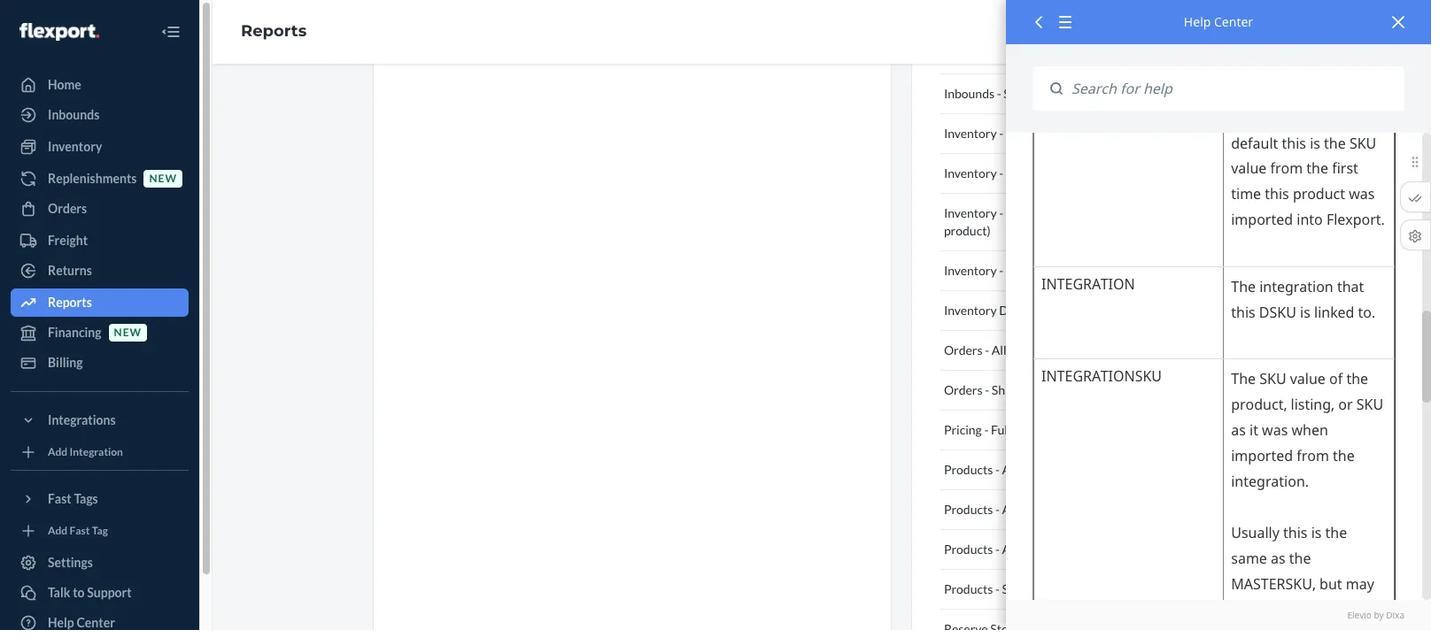 Task type: locate. For each thing, give the bounding box(es) containing it.
products inside "button"
[[944, 542, 993, 557]]

0 vertical spatial counts
[[1110, 462, 1149, 477]]

tracking down inventory - lot tracking and fefo (all products)
[[1026, 205, 1070, 221]]

available for products - available skus with no aliases
[[1002, 542, 1052, 557]]

- left packages
[[997, 46, 1001, 61]]

inventory up replenishments
[[48, 139, 102, 154]]

inbounds for inbounds - shipping plan reconciliation
[[944, 86, 995, 101]]

orders inside orders link
[[48, 201, 87, 216]]

1 vertical spatial new
[[114, 326, 142, 340]]

0 vertical spatial inbounds
[[944, 46, 995, 61]]

2 lot from the top
[[1006, 205, 1024, 221]]

with for products - available skus with alias counts
[[1086, 502, 1114, 517]]

skus inside products - available skus with alias counts button
[[1054, 502, 1084, 517]]

counts inside button
[[1110, 462, 1149, 477]]

aliases right the linked
[[1102, 582, 1140, 597]]

inventory down product)
[[944, 263, 997, 278]]

add inside add integration link
[[48, 446, 67, 459]]

1 products from the top
[[944, 462, 993, 477]]

products - all skus with alias counts
[[944, 462, 1149, 477]]

reconciliation
[[1079, 86, 1156, 101]]

products - skus with linked aliases
[[944, 582, 1140, 597]]

products - available skus with no aliases button
[[940, 531, 1229, 570]]

0 vertical spatial tracking
[[1026, 166, 1070, 181]]

alias
[[1081, 462, 1107, 477], [1116, 502, 1142, 517]]

1 horizontal spatial new
[[149, 172, 177, 185]]

pricing
[[944, 422, 982, 438]]

add fast tag link
[[11, 521, 189, 542]]

lot inside inventory - lot tracking and fefo (single product)
[[1006, 205, 1024, 221]]

linked
[[1064, 582, 1100, 597]]

- inside "button"
[[996, 542, 1000, 557]]

0 horizontal spatial alias
[[1081, 462, 1107, 477]]

fefo for (single
[[1095, 205, 1127, 221]]

new up billing "link"
[[114, 326, 142, 340]]

orders up orders - shipments
[[944, 343, 983, 358]]

- up orders - shipments
[[985, 343, 989, 358]]

skus
[[1098, 422, 1127, 438], [1019, 462, 1049, 477], [1054, 502, 1084, 517], [1054, 542, 1084, 557], [1002, 582, 1032, 597]]

1 vertical spatial tracking
[[1026, 205, 1070, 221]]

add for add fast tag
[[48, 525, 67, 538]]

add fast tag
[[48, 525, 108, 538]]

orders - shipments
[[944, 383, 1049, 398]]

- left shipping
[[997, 86, 1001, 101]]

inventory
[[944, 126, 997, 141], [48, 139, 102, 154], [944, 166, 997, 181], [944, 205, 997, 221], [944, 263, 997, 278], [944, 303, 997, 318]]

term
[[1079, 263, 1106, 278]]

- inside inventory - lot tracking and fefo (single product)
[[999, 205, 1004, 221]]

- left shipments
[[985, 383, 989, 398]]

new up orders link
[[149, 172, 177, 185]]

0 vertical spatial all
[[992, 343, 1007, 358]]

2 tracking from the top
[[1026, 205, 1070, 221]]

- left units
[[999, 263, 1004, 278]]

tags
[[74, 492, 98, 507]]

pricing - fulfillment fees for skus button
[[940, 411, 1229, 451]]

available down "products - all skus with alias counts"
[[1002, 502, 1052, 517]]

skus inside products - all skus with alias counts button
[[1019, 462, 1049, 477]]

inventory - lot tracking and fefo (single product) button
[[940, 194, 1229, 252]]

aliases
[[1135, 542, 1173, 557], [1102, 582, 1140, 597]]

0 horizontal spatial reports
[[48, 295, 92, 310]]

pricing - fulfillment fees for skus
[[944, 422, 1127, 438]]

- for inventory - lot tracking and fefo (single product)
[[999, 205, 1004, 221]]

- for inbounds - shipping plan reconciliation
[[997, 86, 1001, 101]]

1 vertical spatial counts
[[1145, 502, 1184, 517]]

long
[[1050, 263, 1076, 278]]

all for orders
[[992, 343, 1007, 358]]

lot for inventory - lot tracking and fefo (single product)
[[1006, 205, 1024, 221]]

skus inside 'products - skus with linked aliases' button
[[1002, 582, 1032, 597]]

with left 'no' at the bottom of page
[[1086, 542, 1114, 557]]

1 horizontal spatial alias
[[1116, 502, 1142, 517]]

add left integration
[[48, 446, 67, 459]]

skus for products - available skus with alias counts
[[1054, 502, 1084, 517]]

products inside button
[[944, 502, 993, 517]]

replenishments
[[48, 171, 137, 186]]

inbounds
[[944, 46, 995, 61], [944, 86, 995, 101], [48, 107, 99, 122]]

inbounds left packages
[[944, 46, 995, 61]]

- up inventory - units in long term storage
[[999, 205, 1004, 221]]

and down inventory - lot tracking and fefo (all products) button
[[1073, 205, 1093, 221]]

2 products from the top
[[944, 502, 993, 517]]

integrations button
[[11, 407, 189, 435]]

- right details
[[1040, 303, 1045, 318]]

2 vertical spatial inbounds
[[48, 107, 99, 122]]

aliases right 'no' at the bottom of page
[[1135, 542, 1173, 557]]

counts
[[1110, 462, 1149, 477], [1145, 502, 1184, 517]]

0 vertical spatial storage
[[1109, 263, 1151, 278]]

fefo
[[1095, 166, 1127, 181], [1095, 205, 1127, 221]]

inventory for inventory - levels today
[[944, 126, 997, 141]]

counts for products - all skus with alias counts
[[1110, 462, 1149, 477]]

- for inventory - levels today
[[999, 126, 1004, 141]]

0 vertical spatial new
[[149, 172, 177, 185]]

in
[[1038, 263, 1048, 278]]

talk
[[48, 585, 70, 600]]

0 vertical spatial lot
[[1006, 166, 1024, 181]]

with down products - all skus with alias counts button
[[1086, 502, 1114, 517]]

storage right term
[[1109, 263, 1151, 278]]

inventory - levels today button
[[940, 114, 1229, 154]]

elevio by dixa link
[[1033, 609, 1405, 622]]

with for products - available skus with no aliases
[[1086, 542, 1114, 557]]

support
[[87, 585, 132, 600]]

close navigation image
[[160, 21, 182, 43]]

available
[[1002, 502, 1052, 517], [1002, 542, 1052, 557]]

- inside button
[[996, 502, 1000, 517]]

- up products - skus with linked aliases
[[996, 542, 1000, 557]]

add up the settings
[[48, 525, 67, 538]]

add integration
[[48, 446, 123, 459]]

1 vertical spatial storage
[[1093, 303, 1135, 318]]

settings
[[48, 555, 93, 570]]

0 vertical spatial alias
[[1081, 462, 1107, 477]]

orders up pricing
[[944, 383, 983, 398]]

1 vertical spatial lot
[[1006, 205, 1024, 221]]

inventory left levels
[[944, 126, 997, 141]]

reports link
[[241, 21, 307, 41], [11, 289, 189, 317]]

2 available from the top
[[1002, 542, 1052, 557]]

inventory inside button
[[944, 303, 997, 318]]

orders - all orders
[[944, 343, 1048, 358]]

0 vertical spatial and
[[1073, 166, 1093, 181]]

fast left tag
[[70, 525, 90, 538]]

reports
[[241, 21, 307, 41], [48, 295, 92, 310]]

alias inside button
[[1116, 502, 1142, 517]]

skus right for
[[1098, 422, 1127, 438]]

and inside inventory - lot tracking and fefo (single product)
[[1073, 205, 1093, 221]]

1 vertical spatial all
[[1002, 462, 1017, 477]]

today
[[1042, 126, 1074, 141]]

details
[[999, 303, 1038, 318]]

1 vertical spatial inbounds
[[944, 86, 995, 101]]

talk to support button
[[11, 579, 189, 608]]

fefo inside inventory - lot tracking and fefo (single product)
[[1095, 205, 1127, 221]]

0 vertical spatial add
[[48, 446, 67, 459]]

and for (single
[[1073, 205, 1093, 221]]

add inside 'add fast tag' link
[[48, 525, 67, 538]]

- down "fulfillment"
[[996, 462, 1000, 477]]

products - available skus with alias counts
[[944, 502, 1184, 517]]

lot down inventory - levels today
[[1006, 166, 1024, 181]]

3 products from the top
[[944, 542, 993, 557]]

with inside button
[[1086, 502, 1114, 517]]

2 and from the top
[[1073, 205, 1093, 221]]

inventory details - reserve storage button
[[940, 291, 1229, 331]]

and
[[1073, 166, 1093, 181], [1073, 205, 1093, 221]]

1 vertical spatial reports link
[[11, 289, 189, 317]]

tracking for (single
[[1026, 205, 1070, 221]]

orders inside orders - shipments button
[[944, 383, 983, 398]]

inventory - units in long term storage
[[944, 263, 1151, 278]]

skus up products - available skus with no aliases
[[1054, 502, 1084, 517]]

1 available from the top
[[1002, 502, 1052, 517]]

1 vertical spatial fast
[[70, 525, 90, 538]]

1 and from the top
[[1073, 166, 1093, 181]]

1 vertical spatial aliases
[[1102, 582, 1140, 597]]

inventory up orders - all orders in the right bottom of the page
[[944, 303, 997, 318]]

products)
[[1148, 166, 1200, 181]]

returns link
[[11, 257, 189, 285]]

products for products - available skus with no aliases
[[944, 542, 993, 557]]

lot for inventory - lot tracking and fefo (all products)
[[1006, 166, 1024, 181]]

0 vertical spatial fast
[[48, 492, 72, 507]]

inbounds down home
[[48, 107, 99, 122]]

skus down products - available skus with alias counts on the bottom of the page
[[1054, 542, 1084, 557]]

all down "fulfillment"
[[1002, 462, 1017, 477]]

0 vertical spatial available
[[1002, 502, 1052, 517]]

1 horizontal spatial reports
[[241, 21, 307, 41]]

orders up the freight
[[48, 201, 87, 216]]

- for products - available skus with no aliases
[[996, 542, 1000, 557]]

0 horizontal spatial reports link
[[11, 289, 189, 317]]

storage right reserve
[[1093, 303, 1135, 318]]

products
[[944, 462, 993, 477], [944, 502, 993, 517], [944, 542, 993, 557], [944, 582, 993, 597]]

2 fefo from the top
[[1095, 205, 1127, 221]]

- left levels
[[999, 126, 1004, 141]]

- for inbounds - packages
[[997, 46, 1001, 61]]

billing link
[[11, 349, 189, 377]]

tracking down the today
[[1026, 166, 1070, 181]]

lot up units
[[1006, 205, 1024, 221]]

- down products - available skus with no aliases
[[996, 582, 1000, 597]]

skus down products - available skus with no aliases
[[1002, 582, 1032, 597]]

1 vertical spatial fefo
[[1095, 205, 1127, 221]]

fefo left the (all at the top of page
[[1095, 166, 1127, 181]]

1 fefo from the top
[[1095, 166, 1127, 181]]

- down "products - all skus with alias counts"
[[996, 502, 1000, 517]]

counts for products - available skus with alias counts
[[1145, 502, 1184, 517]]

integrations
[[48, 413, 116, 428]]

products for products - available skus with alias counts
[[944, 502, 993, 517]]

2 add from the top
[[48, 525, 67, 538]]

with down 'fees'
[[1051, 462, 1079, 477]]

orders
[[48, 201, 87, 216], [944, 343, 983, 358], [1009, 343, 1048, 358], [944, 383, 983, 398]]

all up orders - shipments
[[992, 343, 1007, 358]]

0 vertical spatial reports
[[241, 21, 307, 41]]

new
[[149, 172, 177, 185], [114, 326, 142, 340]]

- for orders - all orders
[[985, 343, 989, 358]]

1 vertical spatial and
[[1073, 205, 1093, 221]]

0 horizontal spatial new
[[114, 326, 142, 340]]

products - available skus with alias counts button
[[940, 491, 1229, 531]]

inventory up product)
[[944, 205, 997, 221]]

- for products - skus with linked aliases
[[996, 582, 1000, 597]]

fast
[[48, 492, 72, 507], [70, 525, 90, 538]]

alias up 'no' at the bottom of page
[[1116, 502, 1142, 517]]

skus down pricing - fulfillment fees for skus
[[1019, 462, 1049, 477]]

0 vertical spatial fefo
[[1095, 166, 1127, 181]]

skus inside products - available skus with no aliases "button"
[[1054, 542, 1084, 557]]

1 lot from the top
[[1006, 166, 1024, 181]]

0 vertical spatial aliases
[[1135, 542, 1173, 557]]

0 vertical spatial reports link
[[241, 21, 307, 41]]

storage inside "inventory - units in long term storage" button
[[1109, 263, 1151, 278]]

levels
[[1006, 126, 1040, 141]]

tracking inside inventory - lot tracking and fefo (single product)
[[1026, 205, 1070, 221]]

fast left tags
[[48, 492, 72, 507]]

1 vertical spatial add
[[48, 525, 67, 538]]

and down inventory - levels today button at right
[[1073, 166, 1093, 181]]

inbounds down inbounds - packages
[[944, 86, 995, 101]]

available up products - skus with linked aliases
[[1002, 542, 1052, 557]]

inventory inside inventory - lot tracking and fefo (single product)
[[944, 205, 997, 221]]

- down inventory - levels today
[[999, 166, 1004, 181]]

alias inside button
[[1081, 462, 1107, 477]]

1 vertical spatial alias
[[1116, 502, 1142, 517]]

skus for products - all skus with alias counts
[[1019, 462, 1049, 477]]

units
[[1006, 263, 1035, 278]]

products - available skus with no aliases
[[944, 542, 1173, 557]]

inbounds for inbounds - packages
[[944, 46, 995, 61]]

fast inside dropdown button
[[48, 492, 72, 507]]

inventory for inventory
[[48, 139, 102, 154]]

counts inside button
[[1145, 502, 1184, 517]]

fefo left (single
[[1095, 205, 1127, 221]]

4 products from the top
[[944, 582, 993, 597]]

- for products - available skus with alias counts
[[996, 502, 1000, 517]]

alias down pricing - fulfillment fees for skus button in the right bottom of the page
[[1081, 462, 1107, 477]]

storage
[[1109, 263, 1151, 278], [1093, 303, 1135, 318]]

with
[[1051, 462, 1079, 477], [1086, 502, 1114, 517], [1086, 542, 1114, 557], [1034, 582, 1061, 597]]

with inside "button"
[[1086, 542, 1114, 557]]

inventory down inventory - levels today
[[944, 166, 997, 181]]

available inside button
[[1002, 502, 1052, 517]]

- right pricing
[[984, 422, 989, 438]]

1 vertical spatial available
[[1002, 542, 1052, 557]]

all
[[992, 343, 1007, 358], [1002, 462, 1017, 477]]

lot
[[1006, 166, 1024, 181], [1006, 205, 1024, 221]]

available inside "button"
[[1002, 542, 1052, 557]]

tracking
[[1026, 166, 1070, 181], [1026, 205, 1070, 221]]

orders - shipments button
[[940, 371, 1229, 411]]

1 add from the top
[[48, 446, 67, 459]]

products - skus with linked aliases button
[[940, 570, 1229, 610]]

1 tracking from the top
[[1026, 166, 1070, 181]]



Task type: vqa. For each thing, say whether or not it's contained in the screenshot.
Support at the bottom of page
yes



Task type: describe. For each thing, give the bounding box(es) containing it.
inbounds - packages button
[[940, 35, 1229, 74]]

packages
[[1004, 46, 1054, 61]]

integration
[[70, 446, 123, 459]]

orders for orders
[[48, 201, 87, 216]]

new for financing
[[114, 326, 142, 340]]

skus inside pricing - fulfillment fees for skus button
[[1098, 422, 1127, 438]]

add for add integration
[[48, 446, 67, 459]]

alias for products - available skus with alias counts
[[1116, 502, 1142, 517]]

alias for products - all skus with alias counts
[[1081, 462, 1107, 477]]

settings link
[[11, 549, 189, 577]]

tracking for (all
[[1026, 166, 1070, 181]]

- for orders - shipments
[[985, 383, 989, 398]]

new for replenishments
[[149, 172, 177, 185]]

orders for orders - shipments
[[944, 383, 983, 398]]

products for products - skus with linked aliases
[[944, 582, 993, 597]]

fulfillment
[[991, 422, 1049, 438]]

plan
[[1053, 86, 1077, 101]]

freight link
[[11, 227, 189, 255]]

aliases inside button
[[1102, 582, 1140, 597]]

freight
[[48, 233, 88, 248]]

inventory for inventory details - reserve storage
[[944, 303, 997, 318]]

inventory - units in long term storage button
[[940, 252, 1229, 291]]

orders link
[[11, 195, 189, 223]]

inventory details - reserve storage
[[944, 303, 1135, 318]]

product)
[[944, 223, 991, 238]]

financing
[[48, 325, 101, 340]]

fees
[[1052, 422, 1077, 438]]

orders - all orders button
[[940, 331, 1229, 371]]

returns
[[48, 263, 92, 278]]

with for products - all skus with alias counts
[[1051, 462, 1079, 477]]

by
[[1374, 609, 1384, 621]]

Search search field
[[1063, 66, 1405, 111]]

center
[[1214, 13, 1253, 30]]

inventory link
[[11, 133, 189, 161]]

elevio
[[1348, 609, 1372, 621]]

help center
[[1184, 13, 1253, 30]]

no
[[1116, 542, 1132, 557]]

inventory - lot tracking and fefo (all products)
[[944, 166, 1200, 181]]

inbounds - shipping plan reconciliation button
[[940, 74, 1229, 114]]

storage inside inventory details - reserve storage button
[[1093, 303, 1135, 318]]

flexport logo image
[[19, 23, 99, 40]]

products - all skus with alias counts button
[[940, 451, 1229, 491]]

- for pricing - fulfillment fees for skus
[[984, 422, 989, 438]]

with left the linked
[[1034, 582, 1061, 597]]

dixa
[[1386, 609, 1405, 621]]

fast tags button
[[11, 485, 189, 514]]

reserve
[[1047, 303, 1091, 318]]

inventory for inventory - units in long term storage
[[944, 263, 997, 278]]

elevio by dixa
[[1348, 609, 1405, 621]]

talk to support
[[48, 585, 132, 600]]

add integration link
[[11, 442, 189, 463]]

to
[[73, 585, 85, 600]]

and for (all
[[1073, 166, 1093, 181]]

(single
[[1129, 205, 1164, 221]]

inventory for inventory - lot tracking and fefo (single product)
[[944, 205, 997, 221]]

home link
[[11, 71, 189, 99]]

- for inventory - lot tracking and fefo (all products)
[[999, 166, 1004, 181]]

home
[[48, 77, 81, 92]]

shipping
[[1004, 86, 1050, 101]]

billing
[[48, 355, 83, 370]]

inventory for inventory - lot tracking and fefo (all products)
[[944, 166, 997, 181]]

- for products - all skus with alias counts
[[996, 462, 1000, 477]]

products for products - all skus with alias counts
[[944, 462, 993, 477]]

fefo for (all
[[1095, 166, 1127, 181]]

inbounds - shipping plan reconciliation
[[944, 86, 1156, 101]]

1 horizontal spatial reports link
[[241, 21, 307, 41]]

help
[[1184, 13, 1211, 30]]

- for inventory - units in long term storage
[[999, 263, 1004, 278]]

orders up shipments
[[1009, 343, 1048, 358]]

tag
[[92, 525, 108, 538]]

for
[[1079, 422, 1095, 438]]

1 vertical spatial reports
[[48, 295, 92, 310]]

inventory - lot tracking and fefo (single product)
[[944, 205, 1164, 238]]

shipments
[[992, 383, 1049, 398]]

aliases inside "button"
[[1135, 542, 1173, 557]]

all for skus
[[1002, 462, 1017, 477]]

skus for products - available skus with no aliases
[[1054, 542, 1084, 557]]

inbounds link
[[11, 101, 189, 129]]

available for products - available skus with alias counts
[[1002, 502, 1052, 517]]

orders for orders - all orders
[[944, 343, 983, 358]]

fast tags
[[48, 492, 98, 507]]

(all
[[1129, 166, 1145, 181]]

inventory - lot tracking and fefo (all products) button
[[940, 154, 1229, 194]]

inventory - levels today
[[944, 126, 1074, 141]]

inbounds - packages
[[944, 46, 1054, 61]]



